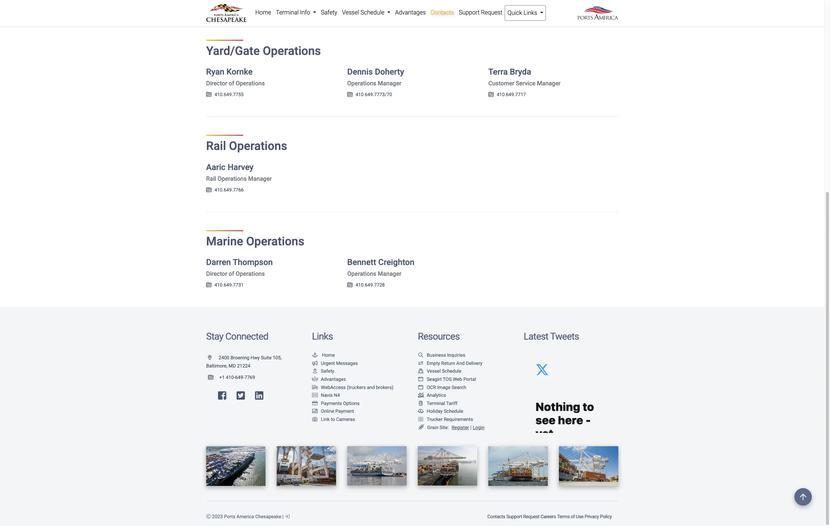 Task type: vqa. For each thing, say whether or not it's contained in the screenshot.
Protect
no



Task type: locate. For each thing, give the bounding box(es) containing it.
bennett
[[347, 257, 376, 267]]

phone office image inside +1 410-649-7769 link
[[208, 376, 219, 380]]

1 vertical spatial phone office image
[[206, 283, 211, 288]]

0 vertical spatial safety
[[321, 9, 337, 16]]

phone office image left 410.649.7766
[[206, 188, 211, 193]]

director inside ryan kornke director of operations
[[206, 80, 227, 87]]

2 vertical spatial schedule
[[444, 409, 463, 414]]

safety link
[[318, 5, 340, 20], [312, 368, 334, 374]]

1 vertical spatial schedule
[[442, 368, 461, 374]]

1 vertical spatial home
[[322, 352, 335, 358]]

0 vertical spatial director
[[206, 80, 227, 87]]

phone office image for dennis doherty
[[347, 93, 353, 97]]

manager inside aaric harvey rail operations manager
[[248, 175, 272, 182]]

0 vertical spatial links
[[524, 9, 537, 16]]

ocr image search
[[427, 385, 466, 390]]

business
[[427, 352, 446, 358]]

seagirt tos web portal
[[427, 377, 476, 382]]

safety down urgent
[[321, 368, 334, 374]]

credit card front image
[[312, 409, 318, 414]]

of up 410.649.7731 on the bottom
[[229, 270, 234, 277]]

go to top image
[[794, 488, 812, 506]]

operations inside ryan kornke director of operations
[[236, 80, 265, 87]]

0 horizontal spatial vessel schedule link
[[340, 5, 393, 20]]

terms
[[557, 514, 570, 519]]

1 vertical spatial home link
[[312, 352, 335, 358]]

terminal
[[276, 9, 299, 16], [427, 401, 445, 406]]

ryan
[[206, 67, 224, 77]]

0 vertical spatial request
[[481, 9, 502, 16]]

grain
[[427, 425, 438, 430]]

operations
[[263, 44, 321, 58], [236, 80, 265, 87], [347, 80, 376, 87], [229, 139, 287, 153], [218, 175, 247, 182], [246, 234, 304, 248], [236, 270, 265, 277], [347, 270, 376, 277]]

of up 410.649.7755
[[229, 80, 234, 87]]

terminal left info
[[276, 9, 299, 16]]

baltimore,
[[206, 363, 227, 369]]

safety link right info
[[318, 5, 340, 20]]

ocr
[[427, 385, 436, 390]]

0 vertical spatial contacts link
[[428, 5, 456, 20]]

support request link
[[456, 5, 505, 20], [506, 510, 540, 523]]

0 horizontal spatial home link
[[253, 5, 274, 20]]

darren
[[206, 257, 231, 267]]

terminal down analytics
[[427, 401, 445, 406]]

chesapeake
[[255, 514, 281, 519]]

ryan kornke director of operations
[[206, 67, 265, 87]]

search image
[[418, 353, 424, 358]]

1 director from the top
[[206, 80, 227, 87]]

0 vertical spatial schedule
[[360, 9, 384, 16]]

careers
[[541, 514, 556, 519]]

0 vertical spatial vessel schedule
[[342, 9, 386, 16]]

0 horizontal spatial home
[[255, 9, 271, 16]]

2 safety from the top
[[321, 368, 334, 374]]

0 vertical spatial rail
[[206, 139, 226, 153]]

0 vertical spatial contacts
[[431, 9, 454, 16]]

schedule
[[360, 9, 384, 16], [442, 368, 461, 374], [444, 409, 463, 414]]

phone office image inside the '410.649.7728' link
[[347, 283, 353, 288]]

options
[[343, 401, 360, 406]]

phone office image inside 410.649.7773/70 link
[[347, 93, 353, 97]]

1 vertical spatial of
[[229, 270, 234, 277]]

0 horizontal spatial contacts link
[[428, 5, 456, 20]]

0 horizontal spatial vessel
[[342, 9, 359, 16]]

0 vertical spatial home link
[[253, 5, 274, 20]]

1 vertical spatial director
[[206, 270, 227, 277]]

safety right info
[[321, 9, 337, 16]]

phone office image down customer
[[488, 93, 494, 97]]

tweets
[[550, 331, 579, 342]]

1 vertical spatial advantages
[[321, 377, 346, 382]]

director
[[206, 80, 227, 87], [206, 270, 227, 277]]

| left sign in image
[[282, 514, 284, 519]]

1 vertical spatial vessel schedule
[[427, 368, 461, 374]]

0 vertical spatial advantages
[[395, 9, 426, 16]]

twitter square image
[[237, 391, 245, 401]]

2023 ports america chesapeake |
[[211, 514, 285, 519]]

0 horizontal spatial support
[[459, 9, 480, 16]]

1 horizontal spatial |
[[470, 424, 471, 431]]

0 vertical spatial vessel
[[342, 9, 359, 16]]

hwy
[[250, 355, 260, 361]]

stay
[[206, 331, 223, 342]]

suite
[[261, 355, 272, 361]]

online payment
[[321, 409, 354, 414]]

home left terminal info
[[255, 9, 271, 16]]

urgent messages link
[[312, 360, 358, 366]]

request left careers
[[523, 514, 539, 519]]

empty
[[427, 360, 440, 366]]

safety link for terminal info link
[[318, 5, 340, 20]]

1 safety from the top
[[321, 9, 337, 16]]

410.649.7766
[[214, 187, 244, 193]]

bryda
[[510, 67, 531, 77]]

resources
[[418, 331, 460, 342]]

register
[[452, 425, 469, 430]]

payments options
[[321, 401, 360, 406]]

2023
[[212, 514, 223, 519]]

navis n4 link
[[312, 393, 340, 398]]

schedule for holiday schedule link
[[444, 409, 463, 414]]

2400 broening hwy suite 105, baltimore, md 21224
[[206, 355, 282, 369]]

2400 broening hwy suite 105, baltimore, md 21224 link
[[206, 355, 282, 369]]

navis n4
[[321, 393, 340, 398]]

1 horizontal spatial links
[[524, 9, 537, 16]]

0 horizontal spatial support request link
[[456, 5, 505, 20]]

manager down creighton
[[378, 270, 401, 277]]

latest tweets
[[524, 331, 579, 342]]

safety link down urgent
[[312, 368, 334, 374]]

home link for terminal info link
[[253, 5, 274, 20]]

410.649.7755
[[214, 92, 244, 97]]

phone office image left 410.649.7773/70
[[347, 93, 353, 97]]

link to cameras link
[[312, 417, 355, 422]]

home up urgent
[[322, 352, 335, 358]]

empty return and delivery link
[[418, 360, 482, 366]]

of inside ryan kornke director of operations
[[229, 80, 234, 87]]

0 vertical spatial |
[[470, 424, 471, 431]]

rail inside aaric harvey rail operations manager
[[206, 175, 216, 182]]

darren thompson director of operations
[[206, 257, 273, 277]]

contacts link
[[428, 5, 456, 20], [487, 510, 506, 523]]

1 horizontal spatial contacts
[[487, 514, 505, 519]]

0 horizontal spatial links
[[312, 331, 333, 342]]

manager down harvey
[[248, 175, 272, 182]]

operations inside 'dennis doherty operations manager'
[[347, 80, 376, 87]]

home link left terminal info
[[253, 5, 274, 20]]

use
[[576, 514, 583, 519]]

business inquiries
[[427, 352, 465, 358]]

phone office image inside the 410.649.7717 link
[[488, 93, 494, 97]]

phone office image left 410.649.7755
[[206, 93, 211, 97]]

support request link left careers
[[506, 510, 540, 523]]

user hard hat image
[[312, 369, 318, 374]]

1 horizontal spatial advantages
[[395, 9, 426, 16]]

rail down aaric
[[206, 175, 216, 182]]

0 horizontal spatial vessel schedule
[[342, 9, 386, 16]]

links up anchor icon
[[312, 331, 333, 342]]

director inside darren thompson director of operations
[[206, 270, 227, 277]]

0 horizontal spatial contacts
[[431, 9, 454, 16]]

rail up aaric
[[206, 139, 226, 153]]

facebook square image
[[218, 391, 226, 401]]

link to cameras
[[321, 417, 355, 422]]

410.649.7766 link
[[206, 187, 244, 193]]

0 horizontal spatial request
[[481, 9, 502, 16]]

1 horizontal spatial terminal
[[427, 401, 445, 406]]

container storage image
[[312, 393, 318, 398]]

410.649.7773/70
[[356, 92, 392, 97]]

site:
[[440, 425, 449, 430]]

bennett creighton operations manager
[[347, 257, 414, 277]]

1 vertical spatial links
[[312, 331, 333, 342]]

21224
[[237, 363, 250, 369]]

1 vertical spatial advantages link
[[312, 377, 346, 382]]

doherty
[[375, 67, 404, 77]]

0 vertical spatial terminal
[[276, 9, 299, 16]]

list alt image
[[418, 417, 424, 422]]

0 vertical spatial phone office image
[[206, 93, 211, 97]]

manager right service
[[537, 80, 561, 87]]

empty return and delivery
[[427, 360, 482, 366]]

0 horizontal spatial terminal
[[276, 9, 299, 16]]

phone office image down 'baltimore,'
[[208, 376, 219, 380]]

director down ryan
[[206, 80, 227, 87]]

1 horizontal spatial advantages link
[[393, 5, 428, 20]]

terms of use link
[[557, 510, 584, 523]]

phone office image for aaric harvey
[[206, 188, 211, 193]]

1 vertical spatial |
[[282, 514, 284, 519]]

browser image
[[418, 377, 424, 382]]

2 rail from the top
[[206, 175, 216, 182]]

phone office image inside 410.649.7755 link
[[206, 93, 211, 97]]

home link up urgent
[[312, 352, 335, 358]]

0 vertical spatial of
[[229, 80, 234, 87]]

contacts for contacts
[[431, 9, 454, 16]]

phone office image left 410.649.7731 on the bottom
[[206, 283, 211, 288]]

operations inside darren thompson director of operations
[[236, 270, 265, 277]]

phone office image
[[206, 93, 211, 97], [206, 283, 211, 288], [208, 376, 219, 380]]

1 vertical spatial safety link
[[312, 368, 334, 374]]

thompson
[[233, 257, 273, 267]]

analytics
[[427, 393, 446, 398]]

1 horizontal spatial request
[[523, 514, 539, 519]]

| left login link
[[470, 424, 471, 431]]

2 vertical spatial of
[[571, 514, 575, 519]]

phone office image inside 410.649.7731 link
[[206, 283, 211, 288]]

of inside darren thompson director of operations
[[229, 270, 234, 277]]

policy
[[600, 514, 612, 519]]

of left use
[[571, 514, 575, 519]]

2 director from the top
[[206, 270, 227, 277]]

manager inside 'dennis doherty operations manager'
[[378, 80, 401, 87]]

1 vertical spatial safety
[[321, 368, 334, 374]]

support request link left quick
[[456, 5, 505, 20]]

1 vertical spatial support request link
[[506, 510, 540, 523]]

links right quick
[[524, 9, 537, 16]]

payments options link
[[312, 401, 360, 406]]

file invoice image
[[418, 401, 424, 406]]

support request
[[459, 9, 502, 16]]

410.649.7731 link
[[206, 282, 244, 288]]

manager down doherty
[[378, 80, 401, 87]]

1 vertical spatial vessel schedule link
[[418, 368, 461, 374]]

1 vertical spatial contacts
[[487, 514, 505, 519]]

contacts
[[431, 9, 454, 16], [487, 514, 505, 519]]

phone office image left 410.649.7728
[[347, 283, 353, 288]]

0 vertical spatial vessel schedule link
[[340, 5, 393, 20]]

0 vertical spatial support
[[459, 9, 480, 16]]

business inquiries link
[[418, 352, 465, 358]]

1 horizontal spatial support
[[506, 514, 522, 519]]

0 vertical spatial safety link
[[318, 5, 340, 20]]

safety link for the urgent messages link
[[312, 368, 334, 374]]

phone office image inside 410.649.7766 link
[[206, 188, 211, 193]]

0 vertical spatial home
[[255, 9, 271, 16]]

links
[[524, 9, 537, 16], [312, 331, 333, 342]]

and
[[367, 385, 375, 390]]

terra
[[488, 67, 508, 77]]

2 vertical spatial phone office image
[[208, 376, 219, 380]]

contacts support request careers terms of use privacy policy
[[487, 514, 612, 519]]

request left quick
[[481, 9, 502, 16]]

1 vertical spatial support
[[506, 514, 522, 519]]

director down darren
[[206, 270, 227, 277]]

1 vertical spatial terminal
[[427, 401, 445, 406]]

1 vertical spatial rail
[[206, 175, 216, 182]]

camera image
[[312, 417, 318, 422]]

broening
[[231, 355, 249, 361]]

phone office image
[[347, 93, 353, 97], [488, 93, 494, 97], [206, 188, 211, 193], [347, 283, 353, 288]]

410.649.7717
[[497, 92, 526, 97]]

md
[[229, 363, 236, 369]]

america
[[236, 514, 254, 519]]

ocr image search link
[[418, 385, 466, 390]]

1 horizontal spatial contacts link
[[487, 510, 506, 523]]

home link for the urgent messages link
[[312, 352, 335, 358]]

payments
[[321, 401, 342, 406]]

navis
[[321, 393, 333, 398]]

truck container image
[[312, 385, 318, 390]]

home
[[255, 9, 271, 16], [322, 352, 335, 358]]

1 horizontal spatial vessel
[[427, 368, 441, 374]]

0 vertical spatial advantages link
[[393, 5, 428, 20]]

1 horizontal spatial home link
[[312, 352, 335, 358]]



Task type: describe. For each thing, give the bounding box(es) containing it.
urgent
[[321, 360, 335, 366]]

messages
[[336, 360, 358, 366]]

+1 410-649-7769 link
[[206, 375, 255, 380]]

0 horizontal spatial advantages link
[[312, 377, 346, 382]]

terminal tariff
[[427, 401, 457, 406]]

return
[[441, 360, 455, 366]]

stay connected
[[206, 331, 268, 342]]

of for thompson
[[229, 270, 234, 277]]

map marker alt image
[[208, 356, 217, 361]]

contacts for contacts support request careers terms of use privacy policy
[[487, 514, 505, 519]]

browser image
[[418, 385, 424, 390]]

1 vertical spatial request
[[523, 514, 539, 519]]

cameras
[[336, 417, 355, 422]]

service
[[516, 80, 535, 87]]

tariff
[[446, 401, 457, 406]]

latest
[[524, 331, 548, 342]]

1 vertical spatial contacts link
[[487, 510, 506, 523]]

terminal for terminal tariff
[[427, 401, 445, 406]]

operations inside bennett creighton operations manager
[[347, 270, 376, 277]]

urgent messages
[[321, 360, 358, 366]]

410.649.7755 link
[[206, 92, 244, 97]]

director for ryan
[[206, 80, 227, 87]]

holiday schedule
[[427, 409, 463, 414]]

creighton
[[378, 257, 414, 267]]

director for darren
[[206, 270, 227, 277]]

hand receiving image
[[312, 377, 318, 382]]

seagirt tos web portal link
[[418, 377, 476, 382]]

kornke
[[226, 67, 253, 77]]

and
[[456, 360, 465, 366]]

410-
[[226, 375, 235, 380]]

analytics link
[[418, 393, 446, 398]]

image
[[437, 385, 450, 390]]

quick links
[[508, 9, 539, 16]]

seagirt
[[427, 377, 442, 382]]

trucker requirements
[[427, 417, 473, 422]]

marine operations
[[206, 234, 304, 248]]

exchange image
[[418, 361, 424, 366]]

analytics image
[[418, 393, 424, 398]]

anchor image
[[312, 353, 318, 358]]

payment
[[335, 409, 354, 414]]

webaccess (truckers and brokers)
[[321, 385, 393, 390]]

wheat image
[[418, 425, 424, 430]]

web
[[453, 377, 462, 382]]

bells image
[[418, 409, 424, 414]]

manager inside bennett creighton operations manager
[[378, 270, 401, 277]]

connected
[[225, 331, 268, 342]]

410.649.7728
[[356, 282, 385, 288]]

phone office image for darren thompson
[[206, 283, 211, 288]]

+1 410-649-7769
[[219, 375, 255, 380]]

online
[[321, 409, 334, 414]]

delivery
[[466, 360, 482, 366]]

yard/gate operations
[[206, 44, 321, 58]]

2400
[[219, 355, 229, 361]]

bullhorn image
[[312, 361, 318, 366]]

phone office image for terra bryda
[[488, 93, 494, 97]]

410.649.7728 link
[[347, 282, 385, 288]]

0 horizontal spatial advantages
[[321, 377, 346, 382]]

trucker
[[427, 417, 443, 422]]

copyright image
[[206, 515, 211, 519]]

brokers)
[[376, 385, 393, 390]]

410.649.7717 link
[[488, 92, 526, 97]]

terminal tariff link
[[418, 401, 457, 406]]

1 vertical spatial vessel
[[427, 368, 441, 374]]

register link
[[450, 425, 469, 430]]

sign in image
[[285, 515, 289, 519]]

aaric
[[206, 162, 226, 172]]

login
[[473, 425, 484, 430]]

0 horizontal spatial |
[[282, 514, 284, 519]]

1 rail from the top
[[206, 139, 226, 153]]

ship image
[[418, 369, 424, 374]]

manager inside terra bryda customer service manager
[[537, 80, 561, 87]]

login link
[[473, 425, 484, 430]]

649-
[[235, 375, 244, 380]]

holiday schedule link
[[418, 409, 463, 414]]

of for kornke
[[229, 80, 234, 87]]

operations inside aaric harvey rail operations manager
[[218, 175, 247, 182]]

privacy
[[585, 514, 599, 519]]

link
[[321, 417, 330, 422]]

linkedin image
[[255, 391, 263, 401]]

online payment link
[[312, 409, 354, 414]]

holiday
[[427, 409, 443, 414]]

privacy policy link
[[584, 510, 612, 523]]

1 horizontal spatial vessel schedule link
[[418, 368, 461, 374]]

dennis doherty operations manager
[[347, 67, 404, 87]]

info
[[300, 9, 310, 16]]

terminal for terminal info
[[276, 9, 299, 16]]

phone office image for bennett creighton
[[347, 283, 353, 288]]

ports
[[224, 514, 235, 519]]

trucker requirements link
[[418, 417, 473, 422]]

1 horizontal spatial vessel schedule
[[427, 368, 461, 374]]

phone office image for ryan kornke
[[206, 93, 211, 97]]

410.649.7731
[[214, 282, 244, 288]]

7769
[[244, 375, 255, 380]]

terminal info
[[276, 9, 312, 16]]

credit card image
[[312, 401, 318, 406]]

410.649.7773/70 link
[[347, 92, 392, 97]]

n4
[[334, 393, 340, 398]]

1 horizontal spatial support request link
[[506, 510, 540, 523]]

inquiries
[[447, 352, 465, 358]]

grain site: register | login
[[427, 424, 484, 431]]

1 horizontal spatial home
[[322, 352, 335, 358]]

aaric harvey rail operations manager
[[206, 162, 272, 182]]

0 vertical spatial support request link
[[456, 5, 505, 20]]

dennis
[[347, 67, 373, 77]]

portal
[[463, 377, 476, 382]]

schedule for the right vessel schedule link
[[442, 368, 461, 374]]



